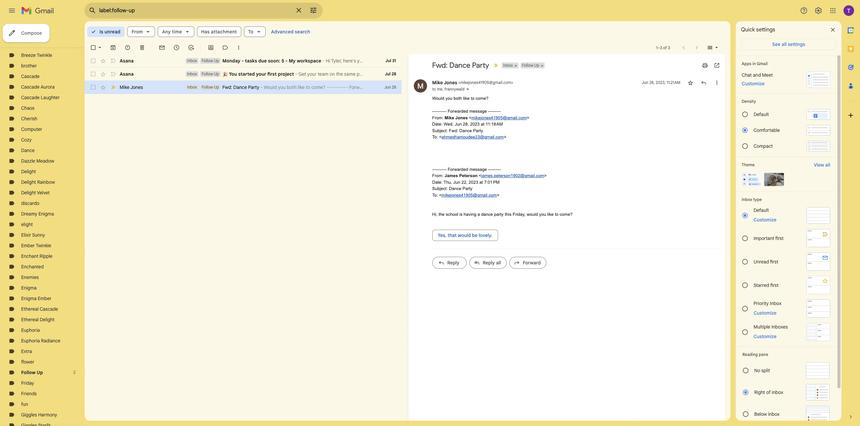 Task type: vqa. For each thing, say whether or not it's contained in the screenshot.
"flower" link on the bottom of the page
yes



Task type: describe. For each thing, give the bounding box(es) containing it.
28 for jun 28
[[392, 85, 396, 90]]

from button
[[127, 26, 155, 37]]

show details image
[[466, 87, 470, 91]]

is unread
[[100, 29, 120, 35]]

1 – 3 of 3
[[656, 45, 670, 50]]

flower link
[[21, 359, 34, 365]]

apps in gmail
[[742, 61, 768, 66]]

28, inside ---------- forwarded message --------- from: mike jones < mikejones41905@gmail.com > date: wed, jun 28, 2023 at 11:18 am subject: fwd: dance party to:  < ahmedhamoudee23@gmail.com >
[[463, 122, 469, 127]]

2023 for party
[[469, 180, 478, 185]]

follow for third row from the bottom
[[202, 58, 213, 63]]

is
[[100, 29, 103, 35]]

giggles harmony link
[[21, 412, 57, 418]]

0 vertical spatial you
[[446, 96, 452, 101]]

cascade for "cascade" link
[[21, 73, 40, 79]]

all for see
[[782, 41, 787, 47]]

project
[[278, 71, 294, 77]]

follow up down 'move to inbox' icon
[[202, 58, 219, 63]]

breeze twinkle
[[21, 52, 52, 58]]

enemies link
[[21, 274, 39, 280]]

asana for third row from the bottom
[[120, 58, 134, 64]]

quick settings element
[[741, 26, 775, 38]]

follow inside button
[[522, 63, 533, 68]]

you started your first project
[[228, 71, 294, 77]]

brother link
[[21, 63, 37, 69]]

customize button for chat and meet
[[738, 80, 769, 88]]

thu,
[[444, 180, 452, 185]]

euphoria radiance link
[[21, 338, 60, 344]]

jun 28, 2023, 11:21 am cell
[[642, 79, 681, 86]]

euphoria for euphoria radiance
[[21, 338, 40, 344]]

1 default from the top
[[754, 111, 769, 117]]

enemies
[[21, 274, 39, 280]]

> inside mike jones < mikejones41905@gmail.com >
[[511, 80, 513, 85]]

peterson
[[459, 173, 478, 178]]

delight velvet link
[[21, 190, 50, 196]]

yes, that would be lovely. button
[[432, 230, 498, 241]]

reply for reply all
[[483, 260, 495, 266]]

dazzle
[[21, 158, 35, 164]]

no split
[[754, 368, 770, 374]]

pane
[[759, 352, 768, 357]]

priority inbox
[[754, 300, 782, 306]]

2 default from the top
[[754, 207, 769, 213]]

friday link
[[21, 380, 34, 386]]

to
[[248, 29, 254, 35]]

advanced search
[[271, 29, 310, 35]]

0 horizontal spatial come?
[[476, 96, 489, 101]]

all for reply
[[496, 260, 501, 266]]

labels image
[[222, 44, 229, 51]]

meadow
[[36, 158, 54, 164]]

monday - tasks due soon: 5 - my workspace -
[[222, 58, 326, 64]]

mike jones
[[120, 84, 143, 90]]

dreamy
[[21, 211, 37, 217]]

jul 31
[[385, 58, 396, 63]]

any time button
[[158, 26, 194, 37]]

0 vertical spatial mikejones41905@gmail.com link
[[472, 115, 527, 120]]

date: for date: thu, jun 22, 2023 at 7:01 pm
[[432, 180, 443, 185]]

first for starred first
[[770, 282, 779, 288]]

customize for priority inbox
[[754, 310, 777, 316]]

your
[[256, 71, 266, 77]]

0 vertical spatial to
[[432, 87, 436, 92]]

ember twinkle
[[21, 243, 51, 249]]

frannywald
[[445, 87, 465, 92]]

1 vertical spatial of
[[766, 389, 771, 395]]

jun inside cell
[[642, 80, 648, 85]]

enchant ripple
[[21, 253, 52, 259]]

report spam image
[[124, 44, 131, 51]]

advanced
[[271, 29, 294, 35]]

to me , frannywald
[[432, 87, 465, 92]]

cascade link
[[21, 73, 40, 79]]

enigma ember
[[21, 296, 51, 301]]

elixir
[[21, 232, 31, 238]]

yes,
[[438, 232, 447, 238]]

1 vertical spatial come?
[[560, 212, 573, 217]]

elight link
[[21, 221, 33, 227]]

delight for delight rainbow
[[21, 179, 36, 185]]

elixir sunny
[[21, 232, 45, 238]]

jones inside ---------- forwarded message --------- from: mike jones < mikejones41905@gmail.com > date: wed, jun 28, 2023 at 11:18 am subject: fwd: dance party to:  < ahmedhamoudee23@gmail.com >
[[455, 115, 468, 120]]

ethereal for ethereal delight
[[21, 317, 39, 323]]

chaos link
[[21, 105, 35, 111]]

multiple inboxes
[[754, 324, 788, 330]]

jun inside ---------- forwarded message --------- from: mike jones < mikejones41905@gmail.com > date: wed, jun 28, 2023 at 11:18 am subject: fwd: dance party to:  < ahmedhamoudee23@gmail.com >
[[455, 122, 462, 127]]

comfortable
[[754, 127, 780, 133]]

brother
[[21, 63, 37, 69]]

cascade aurora
[[21, 84, 55, 90]]

hi, the school is having a dance party this friday, would you like to come?
[[432, 212, 573, 217]]

jul 28
[[385, 71, 396, 76]]

follow up down flower
[[21, 370, 43, 376]]

that
[[448, 232, 457, 238]]

a
[[478, 212, 480, 217]]

has attachment button
[[197, 26, 241, 37]]

party inside row
[[248, 84, 259, 90]]

inboxes
[[772, 324, 788, 330]]

at for 7:01 pm
[[479, 180, 483, 185]]

2023,
[[656, 80, 666, 85]]

1 3 from the left
[[660, 45, 662, 50]]

see all settings button
[[741, 38, 836, 50]]

,
[[442, 87, 444, 92]]

the
[[439, 212, 445, 217]]

in
[[753, 61, 756, 66]]

fwd: for fwd: dance party
[[432, 61, 448, 70]]

jun 28, 2023, 11:21 am
[[642, 80, 681, 85]]

density
[[742, 99, 756, 104]]

enchant ripple link
[[21, 253, 52, 259]]

add to tasks image
[[188, 44, 194, 51]]

twinkle for ember twinkle
[[36, 243, 51, 249]]

mikejones41905@gmail.com inside ---------- forwarded message --------- from: james peterson < james.peterson1902@gmail.com > date: thu, jun 22, 2023 at 7:01 pm subject: dance party to:  < mikejones41905@gmail.com >
[[442, 193, 497, 198]]

settings image
[[815, 7, 822, 15]]

2023 for dance
[[470, 122, 480, 127]]

date: for date: wed, jun 28, 2023 at 11:18 am
[[432, 122, 443, 127]]

to: inside ---------- forwarded message --------- from: james peterson < james.peterson1902@gmail.com > date: thu, jun 22, 2023 at 7:01 pm subject: dance party to:  < mikejones41905@gmail.com >
[[432, 193, 438, 198]]

enchanted
[[21, 264, 44, 270]]

follow up button
[[521, 62, 540, 68]]

follow up left 🎉 image
[[202, 71, 219, 76]]

1
[[656, 45, 658, 50]]

jones for mike jones < mikejones41905@gmail.com >
[[444, 80, 457, 86]]

extra
[[21, 348, 32, 354]]

mike for mike jones < mikejones41905@gmail.com >
[[432, 80, 443, 86]]

customize for default
[[754, 217, 777, 223]]

row containing mike jones
[[85, 81, 401, 94]]

fwd: for fwd: dance party -
[[222, 84, 232, 90]]

giggles
[[21, 412, 37, 418]]

delight for delight velvet
[[21, 190, 36, 196]]

follow for row containing mike jones
[[202, 85, 213, 90]]

ahmedhamoudee23@gmail.com link
[[442, 135, 504, 140]]

no
[[754, 368, 760, 374]]

main menu image
[[8, 7, 16, 15]]

Search mail text field
[[99, 7, 291, 14]]

reply link
[[432, 257, 467, 269]]

first for important first
[[775, 235, 784, 241]]

enchanted link
[[21, 264, 44, 270]]

starred
[[754, 282, 769, 288]]

dance up the dazzle
[[21, 147, 35, 153]]

fwd: inside ---------- forwarded message --------- from: mike jones < mikejones41905@gmail.com > date: wed, jun 28, 2023 at 11:18 am subject: fwd: dance party to:  < ahmedhamoudee23@gmail.com >
[[449, 128, 458, 133]]

customize for multiple inboxes
[[754, 333, 777, 339]]

cascade up ethereal delight link
[[40, 306, 58, 312]]

cascade for cascade aurora
[[21, 84, 40, 90]]

31
[[392, 58, 396, 63]]

up for third row from the bottom
[[214, 58, 219, 63]]

dance up mike jones < mikejones41905@gmail.com >
[[449, 61, 470, 70]]

archive image
[[110, 44, 116, 51]]

my
[[289, 58, 296, 64]]

jun inside ---------- forwarded message --------- from: james peterson < james.peterson1902@gmail.com > date: thu, jun 22, 2023 at 7:01 pm subject: dance party to:  < mikejones41905@gmail.com >
[[453, 180, 460, 185]]

up inside button
[[534, 63, 539, 68]]

0 vertical spatial ember
[[21, 243, 35, 249]]

display density element
[[742, 99, 830, 104]]

to: inside ---------- forwarded message --------- from: mike jones < mikejones41905@gmail.com > date: wed, jun 28, 2023 at 11:18 am subject: fwd: dance party to:  < ahmedhamoudee23@gmail.com >
[[432, 135, 438, 140]]

mike jones cell
[[432, 80, 513, 86]]

first for unread first
[[770, 259, 778, 265]]

below inbox
[[754, 411, 780, 417]]

advanced search options image
[[307, 4, 320, 17]]

reply for reply
[[447, 260, 459, 266]]

search
[[295, 29, 310, 35]]

meet
[[762, 72, 773, 78]]

follow up inside button
[[522, 63, 539, 68]]

friends link
[[21, 391, 37, 397]]

delete image
[[139, 44, 145, 51]]

and
[[753, 72, 761, 78]]

of inside fwd: dance party main content
[[663, 45, 667, 50]]



Task type: locate. For each thing, give the bounding box(es) containing it.
1 vertical spatial forwarded
[[448, 167, 468, 172]]

aurora
[[41, 84, 55, 90]]

move to inbox image
[[208, 44, 214, 51]]

apps
[[742, 61, 752, 66]]

enigma down enemies
[[21, 285, 37, 291]]

dazzle meadow link
[[21, 158, 54, 164]]

ethereal up euphoria link
[[21, 317, 39, 323]]

1 vertical spatial euphoria
[[21, 338, 40, 344]]

2 horizontal spatial all
[[825, 162, 830, 168]]

cascade down brother
[[21, 73, 40, 79]]

default
[[754, 111, 769, 117], [754, 207, 769, 213]]

1 vertical spatial default
[[754, 207, 769, 213]]

1 horizontal spatial 28,
[[649, 80, 655, 85]]

james
[[445, 173, 458, 178]]

0 vertical spatial twinkle
[[37, 52, 52, 58]]

jun
[[642, 80, 648, 85], [384, 85, 391, 90], [455, 122, 462, 127], [453, 180, 460, 185]]

0 vertical spatial from:
[[432, 115, 443, 120]]

5
[[281, 58, 284, 64]]

0 vertical spatial enigma
[[38, 211, 54, 217]]

mikejones41905@gmail.com link down 22,
[[442, 193, 497, 198]]

28 down 31
[[392, 71, 396, 76]]

2 asana from the top
[[120, 71, 134, 77]]

1 euphoria from the top
[[21, 327, 40, 333]]

cascade up chaos link
[[21, 95, 40, 100]]

dance up ahmedhamoudee23@gmail.com
[[459, 128, 472, 133]]

cozy
[[21, 137, 32, 143]]

forwarded
[[448, 109, 468, 114], [448, 167, 468, 172]]

jul for jul 28
[[385, 71, 391, 76]]

inbox inside button
[[503, 63, 513, 68]]

flower
[[21, 359, 34, 365]]

1 vertical spatial at
[[479, 180, 483, 185]]

0 vertical spatial inbox
[[772, 389, 783, 395]]

any
[[162, 29, 171, 35]]

1 to: from the top
[[432, 135, 438, 140]]

jones for mike jones
[[130, 84, 143, 90]]

see
[[772, 41, 781, 47]]

1 vertical spatial message
[[469, 167, 487, 172]]

subject: for <
[[432, 128, 448, 133]]

message for james.peterson1902@gmail.com
[[469, 167, 487, 172]]

you
[[229, 71, 237, 77]]

extra link
[[21, 348, 32, 354]]

delight link
[[21, 169, 36, 175]]

all inside 'button'
[[825, 162, 830, 168]]

below
[[754, 411, 767, 417]]

0 horizontal spatial fwd:
[[222, 84, 232, 90]]

customize button for default
[[750, 216, 781, 224]]

0 vertical spatial all
[[782, 41, 787, 47]]

has
[[201, 29, 210, 35]]

theme element
[[742, 162, 755, 168]]

forwarded up james
[[448, 167, 468, 172]]

first right the important on the right bottom
[[775, 235, 784, 241]]

toggle split pane mode image
[[707, 44, 713, 51]]

1 horizontal spatial to
[[471, 96, 474, 101]]

0 horizontal spatial you
[[446, 96, 452, 101]]

1 vertical spatial you
[[539, 212, 546, 217]]

first right unread
[[770, 259, 778, 265]]

up for row containing mike jones
[[214, 85, 219, 90]]

customize down multiple
[[754, 333, 777, 339]]

dance inside row
[[233, 84, 247, 90]]

cascade laughter
[[21, 95, 60, 100]]

enigma for enigma ember
[[21, 296, 37, 301]]

1 vertical spatial 2023
[[469, 180, 478, 185]]

mikejones41905@gmail.com up show details icon
[[460, 80, 511, 85]]

cherish link
[[21, 116, 37, 122]]

2 horizontal spatial fwd:
[[449, 128, 458, 133]]

1 date: from the top
[[432, 122, 443, 127]]

0 horizontal spatial mike
[[120, 84, 129, 90]]

subject: down wed,
[[432, 128, 448, 133]]

customize
[[742, 81, 765, 87], [754, 217, 777, 223], [754, 310, 777, 316], [754, 333, 777, 339]]

row
[[85, 54, 401, 67], [85, 67, 401, 81], [85, 81, 401, 94]]

1 vertical spatial from:
[[432, 173, 443, 178]]

default up comfortable
[[754, 111, 769, 117]]

ember up ethereal cascade
[[38, 296, 51, 301]]

>
[[511, 80, 513, 85], [527, 115, 529, 120], [504, 135, 506, 140], [544, 173, 547, 178], [497, 193, 499, 198]]

first inside row
[[267, 71, 277, 77]]

date: inside ---------- forwarded message --------- from: james peterson < james.peterson1902@gmail.com > date: thu, jun 22, 2023 at 7:01 pm subject: dance party to:  < mikejones41905@gmail.com >
[[432, 180, 443, 185]]

0 horizontal spatial settings
[[756, 26, 775, 33]]

all right view
[[825, 162, 830, 168]]

forwarded for jones
[[448, 109, 468, 114]]

party
[[472, 61, 489, 70], [248, 84, 259, 90], [473, 128, 483, 133], [463, 186, 473, 191]]

1 vertical spatial ember
[[38, 296, 51, 301]]

jul for jul 31
[[385, 58, 391, 63]]

2
[[73, 370, 75, 375]]

hi,
[[432, 212, 437, 217]]

dance inside ---------- forwarded message --------- from: james peterson < james.peterson1902@gmail.com > date: thu, jun 22, 2023 at 7:01 pm subject: dance party to:  < mikejones41905@gmail.com >
[[449, 186, 461, 191]]

2 vertical spatial fwd:
[[449, 128, 458, 133]]

of
[[663, 45, 667, 50], [766, 389, 771, 395]]

inbox right "below"
[[768, 411, 780, 417]]

date: inside ---------- forwarded message --------- from: mike jones < mikejones41905@gmail.com > date: wed, jun 28, 2023 at 11:18 am subject: fwd: dance party to:  < ahmedhamoudee23@gmail.com >
[[432, 122, 443, 127]]

fwd: down wed,
[[449, 128, 458, 133]]

1 message from the top
[[469, 109, 487, 114]]

default down type
[[754, 207, 769, 213]]

mikejones41905@gmail.com down 22,
[[442, 193, 497, 198]]

1 asana from the top
[[120, 58, 134, 64]]

row down started on the top
[[85, 81, 401, 94]]

all
[[782, 41, 787, 47], [825, 162, 830, 168], [496, 260, 501, 266]]

both
[[454, 96, 462, 101]]

asana up the mike jones
[[120, 71, 134, 77]]

1 vertical spatial mikejones41905@gmail.com
[[472, 115, 527, 120]]

date:
[[432, 122, 443, 127], [432, 180, 443, 185]]

unread
[[105, 29, 120, 35]]

0 vertical spatial euphoria
[[21, 327, 40, 333]]

of right –
[[663, 45, 667, 50]]

chaos
[[21, 105, 35, 111]]

like right both
[[463, 96, 470, 101]]

0 vertical spatial subject:
[[432, 128, 448, 133]]

customize button up the important on the right bottom
[[750, 216, 781, 224]]

inbox type element
[[742, 197, 830, 202]]

2 vertical spatial to
[[555, 212, 559, 217]]

11:21 am
[[667, 80, 681, 85]]

attachment
[[211, 29, 237, 35]]

inbox button
[[502, 62, 514, 68]]

1 vertical spatial date:
[[432, 180, 443, 185]]

2 3 from the left
[[668, 45, 670, 50]]

any time
[[162, 29, 182, 35]]

0 horizontal spatial like
[[463, 96, 470, 101]]

2 row from the top
[[85, 67, 401, 81]]

priority
[[754, 300, 769, 306]]

1 horizontal spatial reply
[[483, 260, 495, 266]]

mikejones41905@gmail.com inside ---------- forwarded message --------- from: mike jones < mikejones41905@gmail.com > date: wed, jun 28, 2023 at 11:18 am subject: fwd: dance party to:  < ahmedhamoudee23@gmail.com >
[[472, 115, 527, 120]]

0 vertical spatial would
[[527, 212, 538, 217]]

forwarded for peterson
[[448, 167, 468, 172]]

customize button for multiple inboxes
[[750, 332, 781, 340]]

1 horizontal spatial like
[[547, 212, 554, 217]]

mark as unread image
[[159, 44, 165, 51]]

dance link
[[21, 147, 35, 153]]

1 vertical spatial to:
[[432, 193, 438, 198]]

tab list
[[842, 21, 860, 402]]

at left 11:18 am
[[481, 122, 484, 127]]

settings
[[756, 26, 775, 33], [788, 41, 805, 47]]

mikejones41905@gmail.com up 11:18 am
[[472, 115, 527, 120]]

gmail image
[[21, 4, 57, 17]]

jun left 22,
[[453, 180, 460, 185]]

cascade
[[21, 73, 40, 79], [21, 84, 40, 90], [21, 95, 40, 100], [40, 306, 58, 312]]

quick settings
[[741, 26, 775, 33]]

forwarded inside ---------- forwarded message --------- from: james peterson < james.peterson1902@gmail.com > date: thu, jun 22, 2023 at 7:01 pm subject: dance party to:  < mikejones41905@gmail.com >
[[448, 167, 468, 172]]

fwd: dance party main content
[[85, 21, 731, 421]]

subject: for mikejones41905@gmail.com
[[432, 186, 448, 191]]

2 to: from the top
[[432, 193, 438, 198]]

reply down that
[[447, 260, 459, 266]]

1 horizontal spatial fwd:
[[432, 61, 448, 70]]

dance down started on the top
[[233, 84, 247, 90]]

ethereal for ethereal cascade
[[21, 306, 39, 312]]

🎉 image
[[222, 72, 228, 77]]

3 row from the top
[[85, 81, 401, 94]]

all left forward link
[[496, 260, 501, 266]]

1 horizontal spatial settings
[[788, 41, 805, 47]]

ember up enchant
[[21, 243, 35, 249]]

28 for jul 28
[[392, 71, 396, 76]]

1 horizontal spatial ember
[[38, 296, 51, 301]]

mikejones41905@gmail.com link up 11:18 am
[[472, 115, 527, 120]]

1 horizontal spatial of
[[766, 389, 771, 395]]

0 horizontal spatial reply
[[447, 260, 459, 266]]

2 horizontal spatial mike
[[445, 115, 454, 120]]

reply down "lovely."
[[483, 260, 495, 266]]

cascade for cascade laughter
[[21, 95, 40, 100]]

enigma down enigma link
[[21, 296, 37, 301]]

enchant
[[21, 253, 38, 259]]

follow up
[[202, 58, 219, 63], [522, 63, 539, 68], [202, 71, 219, 76], [202, 85, 219, 90], [21, 370, 43, 376]]

view all button
[[810, 161, 834, 169]]

ripple
[[40, 253, 52, 259]]

2023 up ahmedhamoudee23@gmail.com link on the top right
[[470, 122, 480, 127]]

2 message from the top
[[469, 167, 487, 172]]

snooze image
[[173, 44, 180, 51]]

all inside button
[[782, 41, 787, 47]]

from: inside ---------- forwarded message --------- from: mike jones < mikejones41905@gmail.com > date: wed, jun 28, 2023 at 11:18 am subject: fwd: dance party to:  < ahmedhamoudee23@gmail.com >
[[432, 115, 443, 120]]

dance
[[449, 61, 470, 70], [233, 84, 247, 90], [459, 128, 472, 133], [21, 147, 35, 153], [449, 186, 461, 191]]

delight rainbow link
[[21, 179, 55, 185]]

dreamy enigma
[[21, 211, 54, 217]]

customize inside chat and meet customize
[[742, 81, 765, 87]]

2 subject: from the top
[[432, 186, 448, 191]]

1 horizontal spatial you
[[539, 212, 546, 217]]

2023 down peterson
[[469, 180, 478, 185]]

settings right the see on the top right of page
[[788, 41, 805, 47]]

enigma right the dreamy
[[38, 211, 54, 217]]

at
[[481, 122, 484, 127], [479, 180, 483, 185]]

forwarded down both
[[448, 109, 468, 114]]

settings inside button
[[788, 41, 805, 47]]

mike inside ---------- forwarded message --------- from: mike jones < mikejones41905@gmail.com > date: wed, jun 28, 2023 at 11:18 am subject: fwd: dance party to:  < ahmedhamoudee23@gmail.com >
[[445, 115, 454, 120]]

party up ahmedhamoudee23@gmail.com link on the top right
[[473, 128, 483, 133]]

follow for 2nd row from the top of the fwd: dance party main content
[[202, 71, 213, 76]]

mike inside row
[[120, 84, 129, 90]]

1 horizontal spatial 3
[[668, 45, 670, 50]]

jun inside row
[[384, 85, 391, 90]]

reading pane element
[[742, 352, 830, 357]]

due
[[258, 58, 267, 64]]

0 vertical spatial 28,
[[649, 80, 655, 85]]

0 horizontal spatial 3
[[660, 45, 662, 50]]

first
[[267, 71, 277, 77], [775, 235, 784, 241], [770, 259, 778, 265], [770, 282, 779, 288]]

0 vertical spatial 2023
[[470, 122, 480, 127]]

all inside fwd: dance party main content
[[496, 260, 501, 266]]

like
[[463, 96, 470, 101], [547, 212, 554, 217]]

from: for date: wed, jun 28, 2023 at 11:18 am
[[432, 115, 443, 120]]

0 vertical spatial jul
[[385, 58, 391, 63]]

jun left 2023,
[[642, 80, 648, 85]]

customize down and
[[742, 81, 765, 87]]

like right the friday,
[[547, 212, 554, 217]]

2 reply from the left
[[483, 260, 495, 266]]

delight down delight link
[[21, 179, 36, 185]]

party inside ---------- forwarded message --------- from: mike jones < mikejones41905@gmail.com > date: wed, jun 28, 2023 at 11:18 am subject: fwd: dance party to:  < ahmedhamoudee23@gmail.com >
[[473, 128, 483, 133]]

subject:
[[432, 128, 448, 133], [432, 186, 448, 191]]

euphoria down euphoria link
[[21, 338, 40, 344]]

1 vertical spatial all
[[825, 162, 830, 168]]

customize button down and
[[738, 80, 769, 88]]

jones inside row
[[130, 84, 143, 90]]

jul up "jun 28" on the top left
[[385, 71, 391, 76]]

0 vertical spatial date:
[[432, 122, 443, 127]]

navigation
[[0, 21, 85, 426]]

1 vertical spatial jul
[[385, 71, 391, 76]]

Not starred checkbox
[[687, 79, 694, 86]]

1 from: from the top
[[432, 115, 443, 120]]

0 vertical spatial asana
[[120, 58, 134, 64]]

date: left wed,
[[432, 122, 443, 127]]

search mail image
[[87, 5, 99, 17]]

dreamy enigma link
[[21, 211, 54, 217]]

first right "starred"
[[770, 282, 779, 288]]

1 vertical spatial fwd:
[[222, 84, 232, 90]]

0 horizontal spatial ember
[[21, 243, 35, 249]]

2023 inside ---------- forwarded message --------- from: james peterson < james.peterson1902@gmail.com > date: thu, jun 22, 2023 at 7:01 pm subject: dance party to:  < mikejones41905@gmail.com >
[[469, 180, 478, 185]]

1 vertical spatial ethereal
[[21, 317, 39, 323]]

1 ethereal from the top
[[21, 306, 39, 312]]

customize button for priority inbox
[[750, 309, 781, 317]]

1 vertical spatial like
[[547, 212, 554, 217]]

0 vertical spatial like
[[463, 96, 470, 101]]

dance down thu,
[[449, 186, 461, 191]]

0 vertical spatial settings
[[756, 26, 775, 33]]

0 horizontal spatial to
[[432, 87, 436, 92]]

you right the friday,
[[539, 212, 546, 217]]

from: down would
[[432, 115, 443, 120]]

subject: inside ---------- forwarded message --------- from: mike jones < mikejones41905@gmail.com > date: wed, jun 28, 2023 at 11:18 am subject: fwd: dance party to:  < ahmedhamoudee23@gmail.com >
[[432, 128, 448, 133]]

row up the fwd: dance party -
[[85, 67, 401, 81]]

enigma link
[[21, 285, 37, 291]]

3 right 1
[[660, 45, 662, 50]]

0 vertical spatial message
[[469, 109, 487, 114]]

at for 11:18 am
[[481, 122, 484, 127]]

computer
[[21, 126, 42, 132]]

0 vertical spatial at
[[481, 122, 484, 127]]

0 horizontal spatial would
[[458, 232, 471, 238]]

euphoria for euphoria link
[[21, 327, 40, 333]]

at left 7:01 pm
[[479, 180, 483, 185]]

0 vertical spatial 28
[[392, 71, 396, 76]]

inbox type
[[742, 197, 762, 202]]

settings right quick at the right
[[756, 26, 775, 33]]

---------- forwarded message --------- from: james peterson < james.peterson1902@gmail.com > date: thu, jun 22, 2023 at 7:01 pm subject: dance party to:  < mikejones41905@gmail.com >
[[432, 167, 547, 198]]

customize button down multiple
[[750, 332, 781, 340]]

follow up left the fwd: dance party -
[[202, 85, 219, 90]]

3
[[660, 45, 662, 50], [668, 45, 670, 50]]

28,
[[649, 80, 655, 85], [463, 122, 469, 127]]

1 vertical spatial settings
[[788, 41, 805, 47]]

ethereal cascade link
[[21, 306, 58, 312]]

1 vertical spatial to
[[471, 96, 474, 101]]

at inside ---------- forwarded message --------- from: mike jones < mikejones41905@gmail.com > date: wed, jun 28, 2023 at 11:18 am subject: fwd: dance party to:  < ahmedhamoudee23@gmail.com >
[[481, 122, 484, 127]]

you left both
[[446, 96, 452, 101]]

multiple
[[754, 324, 770, 330]]

1 vertical spatial 28
[[392, 85, 396, 90]]

0 horizontal spatial of
[[663, 45, 667, 50]]

1 subject: from the top
[[432, 128, 448, 133]]

jul left 31
[[385, 58, 391, 63]]

cascade down "cascade" link
[[21, 84, 40, 90]]

enigma
[[38, 211, 54, 217], [21, 285, 37, 291], [21, 296, 37, 301]]

2 from: from the top
[[432, 173, 443, 178]]

party up mike jones < mikejones41905@gmail.com >
[[472, 61, 489, 70]]

0 vertical spatial of
[[663, 45, 667, 50]]

cherish
[[21, 116, 37, 122]]

twinkle up ripple at the bottom of page
[[36, 243, 51, 249]]

asana for 2nd row from the top of the fwd: dance party main content
[[120, 71, 134, 77]]

ethereal delight
[[21, 317, 55, 323]]

jun down jul 28
[[384, 85, 391, 90]]

0 vertical spatial ethereal
[[21, 306, 39, 312]]

inbox
[[772, 389, 783, 395], [768, 411, 780, 417]]

asana down the report spam icon
[[120, 58, 134, 64]]

subject: inside ---------- forwarded message --------- from: james peterson < james.peterson1902@gmail.com > date: thu, jun 22, 2023 at 7:01 pm subject: dance party to:  < mikejones41905@gmail.com >
[[432, 186, 448, 191]]

subject: down thu,
[[432, 186, 448, 191]]

delight down the dazzle
[[21, 169, 36, 175]]

navigation containing compose
[[0, 21, 85, 426]]

message inside ---------- forwarded message --------- from: james peterson < james.peterson1902@gmail.com > date: thu, jun 22, 2023 at 7:01 pm subject: dance party to:  < mikejones41905@gmail.com >
[[469, 167, 487, 172]]

fwd: inside row
[[222, 84, 232, 90]]

of right right
[[766, 389, 771, 395]]

1 reply from the left
[[447, 260, 459, 266]]

customize button
[[738, 80, 769, 88], [750, 216, 781, 224], [750, 309, 781, 317], [750, 332, 781, 340]]

1 horizontal spatial mike
[[432, 80, 443, 86]]

0 horizontal spatial all
[[496, 260, 501, 266]]

0 vertical spatial fwd:
[[432, 61, 448, 70]]

0 vertical spatial forwarded
[[448, 109, 468, 114]]

2 vertical spatial mikejones41905@gmail.com
[[442, 193, 497, 198]]

party down started on the top
[[248, 84, 259, 90]]

1 vertical spatial enigma
[[21, 285, 37, 291]]

1 vertical spatial asana
[[120, 71, 134, 77]]

0 horizontal spatial 28,
[[463, 122, 469, 127]]

advanced search button
[[268, 26, 313, 38]]

first right your
[[267, 71, 277, 77]]

from: for date: thu, jun 22, 2023 at 7:01 pm
[[432, 173, 443, 178]]

breeze twinkle link
[[21, 52, 52, 58]]

see all settings
[[772, 41, 805, 47]]

discardo link
[[21, 200, 39, 206]]

support image
[[800, 7, 808, 15]]

–
[[658, 45, 660, 50]]

28, inside cell
[[649, 80, 655, 85]]

1 vertical spatial inbox
[[768, 411, 780, 417]]

ethereal down enigma ember link
[[21, 306, 39, 312]]

None checkbox
[[90, 44, 97, 51], [90, 58, 97, 64], [90, 71, 97, 77], [90, 84, 97, 91], [90, 44, 97, 51], [90, 58, 97, 64], [90, 71, 97, 77], [90, 84, 97, 91]]

3 right –
[[668, 45, 670, 50]]

2 euphoria from the top
[[21, 338, 40, 344]]

mike for mike jones
[[120, 84, 129, 90]]

all for view
[[825, 162, 830, 168]]

reply
[[447, 260, 459, 266], [483, 260, 495, 266]]

fun link
[[21, 401, 28, 407]]

0 vertical spatial default
[[754, 111, 769, 117]]

enigma for enigma link
[[21, 285, 37, 291]]

customize up the important on the right bottom
[[754, 217, 777, 223]]

customize button down priority inbox on the bottom right of page
[[750, 309, 781, 317]]

1 vertical spatial mikejones41905@gmail.com link
[[442, 193, 497, 198]]

from: inside ---------- forwarded message --------- from: james peterson < james.peterson1902@gmail.com > date: thu, jun 22, 2023 at 7:01 pm subject: dance party to:  < mikejones41905@gmail.com >
[[432, 173, 443, 178]]

party down 22,
[[463, 186, 473, 191]]

28, left 2023,
[[649, 80, 655, 85]]

asana
[[120, 58, 134, 64], [120, 71, 134, 77]]

you
[[446, 96, 452, 101], [539, 212, 546, 217]]

more image
[[235, 44, 242, 51]]

cascade aurora link
[[21, 84, 55, 90]]

ethereal cascade
[[21, 306, 58, 312]]

lovely.
[[479, 232, 492, 238]]

delight for delight link
[[21, 169, 36, 175]]

party inside ---------- forwarded message --------- from: james peterson < james.peterson1902@gmail.com > date: thu, jun 22, 2023 at 7:01 pm subject: dance party to:  < mikejones41905@gmail.com >
[[463, 186, 473, 191]]

inbox right right
[[772, 389, 783, 395]]

from: left james
[[432, 173, 443, 178]]

would right the friday,
[[527, 212, 538, 217]]

7:01 pm
[[484, 180, 500, 185]]

customize down priority inbox on the bottom right of page
[[754, 310, 777, 316]]

1 vertical spatial would
[[458, 232, 471, 238]]

message for mikejones41905@gmail.com
[[469, 109, 487, 114]]

this
[[505, 212, 512, 217]]

row up started on the top
[[85, 54, 401, 67]]

dance inside ---------- forwarded message --------- from: mike jones < mikejones41905@gmail.com > date: wed, jun 28, 2023 at 11:18 am subject: fwd: dance party to:  < ahmedhamoudee23@gmail.com >
[[459, 128, 472, 133]]

2 vertical spatial enigma
[[21, 296, 37, 301]]

0 vertical spatial mikejones41905@gmail.com
[[460, 80, 511, 85]]

28 down jul 28
[[392, 85, 396, 90]]

compact
[[754, 143, 773, 149]]

twinkle right breeze
[[37, 52, 52, 58]]

chat and meet customize
[[742, 72, 773, 87]]

message inside ---------- forwarded message --------- from: mike jones < mikejones41905@gmail.com > date: wed, jun 28, 2023 at 11:18 am subject: fwd: dance party to:  < ahmedhamoudee23@gmail.com >
[[469, 109, 487, 114]]

forwarded inside ---------- forwarded message --------- from: mike jones < mikejones41905@gmail.com > date: wed, jun 28, 2023 at 11:18 am subject: fwd: dance party to:  < ahmedhamoudee23@gmail.com >
[[448, 109, 468, 114]]

1 vertical spatial subject:
[[432, 186, 448, 191]]

2023 inside ---------- forwarded message --------- from: mike jones < mikejones41905@gmail.com > date: wed, jun 28, 2023 at 11:18 am subject: fwd: dance party to:  < ahmedhamoudee23@gmail.com >
[[470, 122, 480, 127]]

2 date: from the top
[[432, 180, 443, 185]]

delight up discardo
[[21, 190, 36, 196]]

0 vertical spatial to:
[[432, 135, 438, 140]]

not starred image
[[687, 79, 694, 86]]

mikejones41905@gmail.com inside mike jones < mikejones41905@gmail.com >
[[460, 80, 511, 85]]

ember twinkle link
[[21, 243, 51, 249]]

22,
[[462, 180, 468, 185]]

at inside ---------- forwarded message --------- from: james peterson < james.peterson1902@gmail.com > date: thu, jun 22, 2023 at 7:01 pm subject: dance party to:  < mikejones41905@gmail.com >
[[479, 180, 483, 185]]

fwd: down 🎉 image
[[222, 84, 232, 90]]

wed,
[[444, 122, 454, 127]]

fwd: up the me at right top
[[432, 61, 448, 70]]

follow up right inbox button on the top right
[[522, 63, 539, 68]]

euphoria down ethereal delight link
[[21, 327, 40, 333]]

up for 2nd row from the top of the fwd: dance party main content
[[214, 71, 219, 76]]

date: left thu,
[[432, 180, 443, 185]]

2 ethereal from the top
[[21, 317, 39, 323]]

0 vertical spatial come?
[[476, 96, 489, 101]]

1 horizontal spatial all
[[782, 41, 787, 47]]

twinkle for breeze twinkle
[[37, 52, 52, 58]]

None search field
[[85, 3, 323, 19]]

message up 11:18 am
[[469, 109, 487, 114]]

elight
[[21, 221, 33, 227]]

1 row from the top
[[85, 54, 401, 67]]

1 horizontal spatial come?
[[560, 212, 573, 217]]

2 forwarded from the top
[[448, 167, 468, 172]]

delight down ethereal cascade
[[40, 317, 55, 323]]

28, up ahmedhamoudee23@gmail.com
[[463, 122, 469, 127]]

1 vertical spatial 28,
[[463, 122, 469, 127]]

1 horizontal spatial would
[[527, 212, 538, 217]]

reading pane
[[742, 352, 768, 357]]

1 forwarded from the top
[[448, 109, 468, 114]]

would inside button
[[458, 232, 471, 238]]

discardo
[[21, 200, 39, 206]]

1 vertical spatial twinkle
[[36, 243, 51, 249]]

2 horizontal spatial to
[[555, 212, 559, 217]]

clear search image
[[292, 4, 305, 17]]

2 vertical spatial all
[[496, 260, 501, 266]]

< inside mike jones < mikejones41905@gmail.com >
[[458, 80, 460, 85]]

all right the see on the top right of page
[[782, 41, 787, 47]]

important
[[754, 235, 774, 241]]

view all
[[814, 162, 830, 168]]



